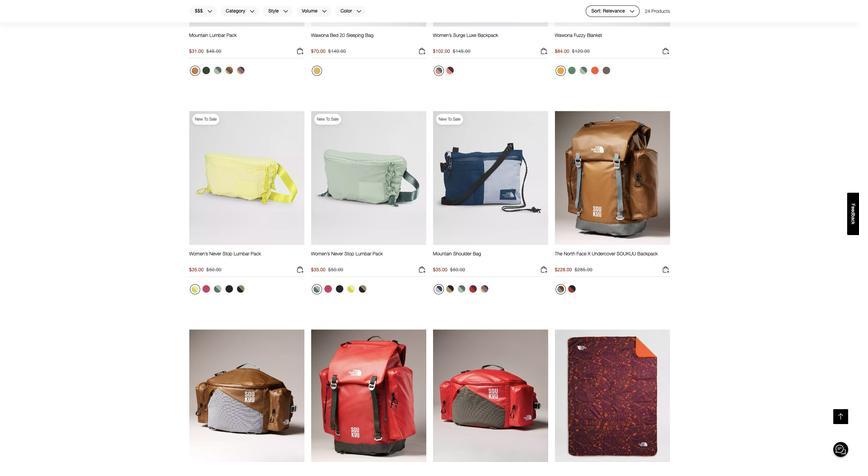 Task type: describe. For each thing, give the bounding box(es) containing it.
$31.00
[[189, 48, 204, 54]]

a
[[851, 217, 856, 220]]

mountain for mountain lumbar pack
[[189, 32, 208, 38]]

clay red/mr. pink image
[[324, 285, 332, 293]]

$35.00 for clay red/mr. pink option associated with sun sprite/sulphur spring green option at the left of page
[[189, 267, 204, 272]]

dark sage fossil fern print/misty sage image
[[580, 67, 587, 74]]

wawona fuzzy blanket button
[[555, 32, 602, 44]]

$70.00
[[311, 48, 326, 54]]

new taupe green/sulphur moss image
[[568, 67, 576, 74]]

mountain shoulder bag
[[433, 251, 481, 256]]

mountain for mountain shoulder bag
[[433, 251, 452, 256]]

dark sage/burnt coral metallic image
[[436, 67, 442, 74]]

1 e from the top
[[851, 206, 856, 209]]

Sun Sprite/Sulphur Spring Green radio
[[190, 284, 200, 294]]

new to sale for women's never stop lumbar pack image corresponding to kelp tan/tnf black radio
[[195, 117, 217, 122]]

volume
[[302, 8, 318, 14]]

f e e d b a c k
[[851, 203, 856, 224]]

clay red/mr. pink image
[[202, 285, 210, 293]]

sale for mountain shoulder bag image at right
[[453, 117, 461, 122]]

d
[[851, 212, 856, 214]]

wawona for wawona bed 20 sleeping bag
[[311, 32, 329, 38]]

tnf black image for tnf black option
[[336, 285, 343, 293]]

wawona fuzzy blanket
[[555, 32, 602, 38]]

Misty Sage/Dark Sage radio
[[212, 284, 223, 294]]

wawona bed 20 sleeping bag image
[[311, 0, 426, 27]]

style
[[268, 8, 279, 14]]

$choose color$ option group for mountain lumbar pack button
[[189, 65, 247, 79]]

TNF Black radio
[[334, 284, 345, 294]]

women's never stop lumbar pack image for kelp tan/tnf black radio
[[189, 111, 304, 245]]

$120.00
[[572, 48, 590, 54]]

24 products
[[645, 8, 670, 14]]

$285.00
[[575, 267, 593, 272]]

black currant purple/dusk purple/yellow silt radio for $50.00
[[479, 284, 490, 294]]

$choose color$ option group for the north face x undercover soukuu backpack button
[[555, 284, 578, 297]]

New Taupe Green/Sulphur Moss radio
[[567, 65, 577, 76]]

lumbar inside button
[[210, 32, 225, 38]]

Kelp Tan/TNF Black radio
[[357, 284, 368, 294]]

2 the north face x undercover soukuu waistpack image from the left
[[433, 329, 548, 462]]

mountain lumbar pack button
[[189, 32, 237, 44]]

women's never stop lumbar pack for tnf black radio
[[189, 251, 261, 256]]

misty sage/dark sage image for misty sage/dark sage option
[[314, 286, 320, 293]]

blanket
[[587, 32, 602, 38]]

wawona for wawona fuzzy blanket
[[555, 32, 573, 38]]

clay red/mr. pink radio for misty sage/dark sage option
[[323, 284, 334, 294]]

$50.00 for misty sage/dark sage radio on the left bottom of page
[[206, 267, 222, 272]]

tnf black/antelope tan image
[[446, 285, 454, 293]]

bronze brown/concrete grey image
[[557, 286, 564, 293]]

shady blue/dusty periwinkle image
[[436, 286, 442, 293]]

women's surge luxe backpack button
[[433, 32, 498, 44]]

women's never stop lumbar pack image for kelp tan/tnf black option
[[311, 111, 426, 245]]

to for kelp tan/tnf black radio
[[204, 117, 208, 122]]

wawona bed 20 sleeping bag
[[311, 32, 374, 38]]

sale for women's never stop lumbar pack image corresponding to kelp tan/tnf black radio
[[209, 117, 217, 122]]

volume button
[[296, 5, 332, 17]]

lumbar for women's never stop lumbar pack image corresponding to kelp tan/tnf black radio
[[234, 251, 249, 256]]

Kelp Tan/TNF Black radio
[[235, 284, 246, 294]]

women's for tnf black radio's women's never stop lumbar pack button
[[189, 251, 208, 256]]

Misty Sage/Dark Sage radio
[[312, 284, 322, 294]]

pine needle camo embroidery small print/pine needle image
[[202, 67, 210, 74]]

$140.00
[[328, 48, 346, 54]]

$50.00 for tnf black option
[[328, 267, 343, 272]]

mountain shoulder bag button
[[433, 251, 481, 263]]

2 e from the top
[[851, 209, 856, 212]]

$145.00
[[453, 48, 471, 54]]

products
[[652, 8, 670, 14]]

2 wawona fuzzy blanket image from the top
[[555, 329, 670, 462]]

summit gold geodome print image
[[557, 67, 564, 74]]

category button
[[220, 5, 260, 17]]

Boysenberry/Burnt Coral Metallic radio
[[445, 65, 456, 76]]

kelp tan/tnf black image
[[359, 285, 366, 293]]

Summit Gold Geodome Print radio
[[556, 66, 566, 76]]

0 horizontal spatial backpack
[[478, 32, 498, 38]]

power orange water distortion print/power orange image
[[591, 67, 599, 74]]

fuzzy
[[574, 32, 586, 38]]

back to top image
[[837, 412, 846, 421]]

1 wawona fuzzy blanket image from the top
[[555, 0, 670, 27]]

$35.00 for clay red/mr. pink option for misty sage/dark sage option
[[311, 267, 326, 272]]

k
[[851, 222, 856, 224]]

almond butter/mandarin image
[[192, 67, 198, 74]]

Bronze Brown/Concrete Grey radio
[[556, 284, 566, 294]]

bed
[[330, 32, 339, 38]]

$choose color$ option group for the mountain shoulder bag button
[[433, 284, 491, 297]]

Arrowwood Yellow Mountain Panorama Print radio
[[312, 66, 322, 76]]

boysenberry/burnt coral metallic image
[[446, 67, 454, 74]]

women's for women's surge luxe backpack button at the top right of page
[[433, 32, 452, 38]]

black currant purple/dusk purple/yellow silt radio for $45.00
[[235, 65, 246, 76]]

arrowwood yellow mountain panorama print image
[[314, 67, 320, 74]]

style button
[[263, 5, 293, 17]]

$choose color$ option group for women's surge luxe backpack button at the top right of page
[[433, 65, 456, 79]]

Boysenberry/Fiery Red radio
[[468, 284, 479, 294]]

undercover
[[592, 251, 616, 256]]



Task type: vqa. For each thing, say whether or not it's contained in the screenshot.
To to the left
yes



Task type: locate. For each thing, give the bounding box(es) containing it.
1 horizontal spatial wawona
[[555, 32, 573, 38]]

$35.00 for tnf black/antelope tan option
[[433, 267, 448, 272]]

mountain inside mountain lumbar pack button
[[189, 32, 208, 38]]

x
[[588, 251, 591, 256]]

the north face x undercover soukuu waistpack image
[[189, 329, 304, 462], [433, 329, 548, 462]]

never for women's never stop lumbar pack button for sun sprite/sulphur spring green radio
[[331, 251, 343, 256]]

Black Currant Purple/Dusk Purple/Yellow Silt radio
[[235, 65, 246, 76], [479, 284, 490, 294]]

color button
[[335, 5, 367, 17]]

1 vertical spatial backpack
[[638, 251, 658, 256]]

b
[[851, 214, 856, 217]]

sort: relevance button
[[586, 5, 640, 17]]

1 horizontal spatial black currant purple/dusk purple/yellow silt image
[[481, 285, 488, 293]]

1 vertical spatial black currant purple/dusk purple/yellow silt radio
[[479, 284, 490, 294]]

1 women's never stop lumbar pack image from the left
[[189, 111, 304, 245]]

1 sale from the left
[[209, 117, 217, 122]]

1 clay red/mr. pink radio from the left
[[201, 284, 212, 294]]

0 horizontal spatial the north face x undercover soukuu backpack image
[[311, 329, 426, 462]]

c
[[851, 220, 856, 222]]

to for kelp tan/tnf black option
[[326, 117, 330, 122]]

bag
[[365, 32, 374, 38], [473, 251, 481, 256]]

0 horizontal spatial women's never stop lumbar pack button
[[189, 251, 261, 263]]

2 horizontal spatial new
[[439, 117, 447, 122]]

backpack
[[478, 32, 498, 38], [638, 251, 658, 256]]

0 vertical spatial bag
[[365, 32, 374, 38]]

mountain inside button
[[433, 251, 452, 256]]

misty sage/dark sage image
[[214, 285, 221, 293], [314, 286, 320, 293]]

1 $50.00 from the left
[[206, 267, 222, 272]]

1 horizontal spatial lumbar
[[234, 251, 249, 256]]

2 sale from the left
[[331, 117, 339, 122]]

women's never stop lumbar pack button for tnf black radio
[[189, 251, 261, 263]]

the north face x undercover soukuu backpack button
[[555, 251, 658, 263]]

backpack right the luxe on the right top of the page
[[478, 32, 498, 38]]

women's never stop lumbar pack button up sun sprite/sulphur spring green icon
[[311, 251, 383, 263]]

shoulder
[[453, 251, 472, 256]]

Dark Sage Fossil Fern Print/Misty Sage radio
[[578, 65, 589, 76]]

0 horizontal spatial black currant purple/dusk purple/yellow silt radio
[[235, 65, 246, 76]]

face
[[577, 251, 587, 256]]

new to sale for kelp tan/tnf black option women's never stop lumbar pack image
[[317, 117, 339, 122]]

3 sale from the left
[[453, 117, 461, 122]]

clay red/mr. pink radio right misty sage/dark sage option
[[323, 284, 334, 294]]

2 horizontal spatial women's
[[433, 32, 452, 38]]

0 horizontal spatial black currant purple/dusk purple/yellow silt image
[[237, 67, 244, 74]]

1 stop from the left
[[223, 251, 232, 256]]

Desert Rust/Bipartisan Brown/Yellow Silt radio
[[224, 65, 235, 76]]

to
[[204, 117, 208, 122], [326, 117, 330, 122], [448, 117, 452, 122]]

misty sage/dark sage image for misty sage/dark sage radio on the left bottom of page
[[214, 285, 221, 293]]

$50.00 down the mountain shoulder bag button
[[450, 267, 465, 272]]

2 horizontal spatial new to sale
[[439, 117, 461, 122]]

dark cedar green/high risk red image
[[568, 285, 576, 293]]

Pine Needle Camo Embroidery Small Print/Pine Needle radio
[[201, 65, 212, 76]]

1 new from the left
[[195, 117, 203, 122]]

bag inside the mountain shoulder bag button
[[473, 251, 481, 256]]

TNF Black/Antelope Tan radio
[[445, 284, 456, 294]]

2 horizontal spatial lumbar
[[356, 251, 371, 256]]

misty sage/dark sage image inside option
[[314, 286, 320, 293]]

tnf black image
[[225, 285, 233, 293], [336, 285, 343, 293]]

lumbar
[[210, 32, 225, 38], [234, 251, 249, 256], [356, 251, 371, 256]]

0 horizontal spatial women's never stop lumbar pack image
[[189, 111, 304, 245]]

0 horizontal spatial $50.00
[[206, 267, 222, 272]]

1 horizontal spatial women's never stop lumbar pack
[[311, 251, 383, 256]]

$35.00
[[189, 267, 204, 272], [311, 267, 326, 272], [433, 267, 448, 272]]

tnf black image left sun sprite/sulphur spring green radio
[[336, 285, 343, 293]]

$choose color$ option group
[[189, 65, 247, 79], [433, 65, 456, 79], [555, 65, 613, 79], [189, 284, 247, 297], [311, 284, 369, 297], [433, 284, 491, 297], [555, 284, 578, 297]]

black currant purple/dusk purple/yellow silt radio right boysenberry/fiery red icon
[[479, 284, 490, 294]]

sun sprite/sulphur spring green image
[[192, 286, 198, 293]]

never
[[209, 251, 221, 256], [331, 251, 343, 256]]

1 horizontal spatial $50.00
[[328, 267, 343, 272]]

2 never from the left
[[331, 251, 343, 256]]

e up b
[[851, 209, 856, 212]]

mountain left the shoulder
[[433, 251, 452, 256]]

1 tnf black image from the left
[[225, 285, 233, 293]]

20
[[340, 32, 345, 38]]

1 horizontal spatial bag
[[473, 251, 481, 256]]

women's never stop lumbar pack
[[189, 251, 261, 256], [311, 251, 383, 256]]

women's never stop lumbar pack button up tnf black radio
[[189, 251, 261, 263]]

the
[[555, 251, 563, 256]]

sun sprite/sulphur spring green image
[[347, 285, 355, 293]]

1 horizontal spatial $35.00
[[311, 267, 326, 272]]

$choose color$ option group for wawona fuzzy blanket button
[[555, 65, 613, 79]]

never for tnf black radio's women's never stop lumbar pack button
[[209, 251, 221, 256]]

$$$ button
[[189, 5, 217, 17]]

stop for tnf black radio
[[223, 251, 232, 256]]

$35.00 up "shady blue/dusty periwinkle" image
[[433, 267, 448, 272]]

backpack right soukuu
[[638, 251, 658, 256]]

0 horizontal spatial sale
[[209, 117, 217, 122]]

1 horizontal spatial tnf black image
[[336, 285, 343, 293]]

mountain
[[189, 32, 208, 38], [433, 251, 452, 256]]

new to sale for mountain shoulder bag image at right
[[439, 117, 461, 122]]

1 horizontal spatial never
[[331, 251, 343, 256]]

dark sage/misty sage image
[[214, 67, 221, 74]]

2 tnf black image from the left
[[336, 285, 343, 293]]

Clay Red/Mr. Pink radio
[[201, 284, 212, 294], [323, 284, 334, 294]]

Power Orange Water Distortion Print/Power Orange radio
[[590, 65, 601, 76]]

0 horizontal spatial clay red/mr. pink radio
[[201, 284, 212, 294]]

Dark Sage/Burnt Coral Metallic radio
[[434, 66, 444, 76]]

1 horizontal spatial mountain
[[433, 251, 452, 256]]

boysenberry/fiery red image
[[469, 285, 477, 293]]

24 products status
[[645, 5, 670, 17]]

clay red/mr. pink radio right sun sprite/sulphur spring green image
[[201, 284, 212, 294]]

1 horizontal spatial clay red/mr. pink radio
[[323, 284, 334, 294]]

stop
[[223, 251, 232, 256], [345, 251, 354, 256]]

black currant purple/dusk purple/yellow silt image
[[237, 67, 244, 74], [481, 285, 488, 293]]

1 vertical spatial wawona fuzzy blanket image
[[555, 329, 670, 462]]

tnf black image right misty sage/dark sage radio on the left bottom of page
[[225, 285, 233, 293]]

2 $50.00 from the left
[[328, 267, 343, 272]]

1 horizontal spatial pack
[[251, 251, 261, 256]]

$50.00
[[206, 267, 222, 272], [328, 267, 343, 272], [450, 267, 465, 272]]

2 women's never stop lumbar pack image from the left
[[311, 111, 426, 245]]

sale for kelp tan/tnf black option women's never stop lumbar pack image
[[331, 117, 339, 122]]

2 horizontal spatial to
[[448, 117, 452, 122]]

2 new from the left
[[317, 117, 325, 122]]

1 horizontal spatial new
[[317, 117, 325, 122]]

women's never stop lumbar pack button
[[189, 251, 261, 263], [311, 251, 383, 263]]

new for mountain shoulder bag image at right
[[439, 117, 447, 122]]

1 never from the left
[[209, 251, 221, 256]]

0 vertical spatial wawona fuzzy blanket image
[[555, 0, 670, 27]]

tnf black image for tnf black radio
[[225, 285, 233, 293]]

f
[[851, 203, 856, 206]]

new for women's never stop lumbar pack image corresponding to kelp tan/tnf black radio
[[195, 117, 203, 122]]

0 horizontal spatial lumbar
[[210, 32, 225, 38]]

1 horizontal spatial to
[[326, 117, 330, 122]]

2 stop from the left
[[345, 251, 354, 256]]

Sun Sprite/Sulphur Spring Green radio
[[346, 284, 357, 294]]

0 vertical spatial backpack
[[478, 32, 498, 38]]

e
[[851, 206, 856, 209], [851, 209, 856, 212]]

new
[[195, 117, 203, 122], [317, 117, 325, 122], [439, 117, 447, 122]]

1 to from the left
[[204, 117, 208, 122]]

new to sale
[[195, 117, 217, 122], [317, 117, 339, 122], [439, 117, 461, 122]]

1 horizontal spatial backpack
[[638, 251, 658, 256]]

bag inside 'wawona bed 20 sleeping bag' button
[[365, 32, 374, 38]]

0 horizontal spatial new
[[195, 117, 203, 122]]

Dark Sage/Misty Sage radio
[[212, 65, 223, 76]]

black currant purple/dusk purple/yellow silt image for $45.00
[[237, 67, 244, 74]]

TNF Black radio
[[224, 284, 235, 294]]

women's never stop lumbar pack for sun sprite/sulphur spring green radio
[[311, 251, 383, 256]]

24
[[645, 8, 651, 14]]

1 horizontal spatial the north face x undercover soukuu backpack image
[[555, 111, 670, 245]]

lumbar for kelp tan/tnf black option women's never stop lumbar pack image
[[356, 251, 371, 256]]

$45.00
[[206, 48, 222, 54]]

north
[[564, 251, 575, 256]]

1 horizontal spatial stop
[[345, 251, 354, 256]]

clay red/mr. pink radio for sun sprite/sulphur spring green option at the left of page
[[201, 284, 212, 294]]

black currant purple/dusk purple/yellow silt image right boysenberry/fiery red icon
[[481, 285, 488, 293]]

black currant purple/dusk purple/yellow silt image for $50.00
[[481, 285, 488, 293]]

0 horizontal spatial mountain
[[189, 32, 208, 38]]

color
[[341, 8, 352, 14]]

falcon brown conrads notes print image
[[603, 67, 610, 74]]

0 vertical spatial black currant purple/dusk purple/yellow silt image
[[237, 67, 244, 74]]

new for kelp tan/tnf black option women's never stop lumbar pack image
[[317, 117, 325, 122]]

3 $50.00 from the left
[[450, 267, 465, 272]]

wawona bed 20 sleeping bag button
[[311, 32, 374, 44]]

Dark Sage/Misty Sage radio
[[456, 284, 467, 294]]

$102.00
[[433, 48, 450, 54]]

women's surge luxe backpack image
[[433, 0, 548, 27]]

sale
[[209, 117, 217, 122], [331, 117, 339, 122], [453, 117, 461, 122]]

0 horizontal spatial stop
[[223, 251, 232, 256]]

1 wawona from the left
[[311, 32, 329, 38]]

soukuu
[[617, 251, 636, 256]]

2 horizontal spatial pack
[[373, 251, 383, 256]]

mountain shoulder bag image
[[433, 111, 548, 245]]

3 to from the left
[[448, 117, 452, 122]]

kelp tan/tnf black image
[[237, 285, 244, 293]]

1 vertical spatial bag
[[473, 251, 481, 256]]

surge
[[453, 32, 465, 38]]

$50.00 up misty sage/dark sage radio on the left bottom of page
[[206, 267, 222, 272]]

women's
[[433, 32, 452, 38], [189, 251, 208, 256], [311, 251, 330, 256]]

the north face x undercover soukuu backpack
[[555, 251, 658, 256]]

0 horizontal spatial new to sale
[[195, 117, 217, 122]]

1 the north face x undercover soukuu waistpack image from the left
[[189, 329, 304, 462]]

dark sage/misty sage image
[[458, 285, 465, 293]]

1 vertical spatial mountain
[[433, 251, 452, 256]]

$35.00 up misty sage/dark sage option
[[311, 267, 326, 272]]

1 women's never stop lumbar pack from the left
[[189, 251, 261, 256]]

$50.00 up tnf black option
[[328, 267, 343, 272]]

1 women's never stop lumbar pack button from the left
[[189, 251, 261, 263]]

2 clay red/mr. pink radio from the left
[[323, 284, 334, 294]]

1 horizontal spatial the north face x undercover soukuu waistpack image
[[433, 329, 548, 462]]

1 vertical spatial black currant purple/dusk purple/yellow silt image
[[481, 285, 488, 293]]

3 $35.00 from the left
[[433, 267, 448, 272]]

mountain lumbar pack image
[[189, 0, 304, 27]]

stop for sun sprite/sulphur spring green radio
[[345, 251, 354, 256]]

Falcon Brown Conrads Notes Print radio
[[601, 65, 612, 76]]

relevance
[[603, 8, 625, 14]]

1 horizontal spatial new to sale
[[317, 117, 339, 122]]

bag right the sleeping
[[365, 32, 374, 38]]

1 horizontal spatial women's
[[311, 251, 330, 256]]

$$$
[[195, 8, 203, 14]]

pack
[[227, 32, 237, 38], [251, 251, 261, 256], [373, 251, 383, 256]]

1 horizontal spatial women's never stop lumbar pack button
[[311, 251, 383, 263]]

3 new from the left
[[439, 117, 447, 122]]

1 horizontal spatial women's never stop lumbar pack image
[[311, 111, 426, 245]]

black currant purple/dusk purple/yellow silt radio right desert rust/bipartisan brown/yellow silt image
[[235, 65, 246, 76]]

black currant purple/dusk purple/yellow silt image right desert rust/bipartisan brown/yellow silt image
[[237, 67, 244, 74]]

mountain lumbar pack
[[189, 32, 237, 38]]

1 vertical spatial the north face x undercover soukuu backpack image
[[311, 329, 426, 462]]

0 horizontal spatial women's never stop lumbar pack
[[189, 251, 261, 256]]

misty sage/dark sage image right clay red/mr. pink icon
[[214, 285, 221, 293]]

2 to from the left
[[326, 117, 330, 122]]

category
[[226, 8, 245, 14]]

0 vertical spatial mountain
[[189, 32, 208, 38]]

0 horizontal spatial tnf black image
[[225, 285, 233, 293]]

0 horizontal spatial bag
[[365, 32, 374, 38]]

2 new to sale from the left
[[317, 117, 339, 122]]

women's for women's never stop lumbar pack button for sun sprite/sulphur spring green radio
[[311, 251, 330, 256]]

0 horizontal spatial never
[[209, 251, 221, 256]]

2 wawona from the left
[[555, 32, 573, 38]]

2 horizontal spatial $35.00
[[433, 267, 448, 272]]

f e e d b a c k button
[[848, 193, 860, 235]]

wawona
[[311, 32, 329, 38], [555, 32, 573, 38]]

$35.00 up sun sprite/sulphur spring green image
[[189, 267, 204, 272]]

wawona fuzzy blanket image
[[555, 0, 670, 27], [555, 329, 670, 462]]

mountain up $31.00
[[189, 32, 208, 38]]

Almond Butter/Mandarin radio
[[190, 66, 200, 76]]

3 new to sale from the left
[[439, 117, 461, 122]]

luxe
[[467, 32, 477, 38]]

2 women's never stop lumbar pack from the left
[[311, 251, 383, 256]]

wawona inside button
[[311, 32, 329, 38]]

0 horizontal spatial misty sage/dark sage image
[[214, 285, 221, 293]]

0 horizontal spatial the north face x undercover soukuu waistpack image
[[189, 329, 304, 462]]

wawona left the bed
[[311, 32, 329, 38]]

0 horizontal spatial pack
[[227, 32, 237, 38]]

0 horizontal spatial women's
[[189, 251, 208, 256]]

wawona up $84.00
[[555, 32, 573, 38]]

0 horizontal spatial wawona
[[311, 32, 329, 38]]

misty sage/dark sage image left clay red/mr. pink image
[[314, 286, 320, 293]]

0 vertical spatial the north face x undercover soukuu backpack image
[[555, 111, 670, 245]]

1 horizontal spatial black currant purple/dusk purple/yellow silt radio
[[479, 284, 490, 294]]

2 women's never stop lumbar pack button from the left
[[311, 251, 383, 263]]

$50.00 for dark sage/misty sage radio
[[450, 267, 465, 272]]

Dark Cedar Green/High Risk Red radio
[[567, 284, 577, 294]]

0 vertical spatial black currant purple/dusk purple/yellow silt radio
[[235, 65, 246, 76]]

the north face x undercover soukuu backpack image
[[555, 111, 670, 245], [311, 329, 426, 462]]

2 $35.00 from the left
[[311, 267, 326, 272]]

2 horizontal spatial $50.00
[[450, 267, 465, 272]]

sort:
[[592, 8, 602, 14]]

misty sage/dark sage image inside radio
[[214, 285, 221, 293]]

women's surge luxe backpack
[[433, 32, 498, 38]]

desert rust/bipartisan brown/yellow silt image
[[225, 67, 233, 74]]

pack for sun sprite/sulphur spring green option at the left of page
[[251, 251, 261, 256]]

0 horizontal spatial to
[[204, 117, 208, 122]]

1 $35.00 from the left
[[189, 267, 204, 272]]

sort: relevance
[[592, 8, 625, 14]]

bag right the shoulder
[[473, 251, 481, 256]]

Shady Blue/Dusty Periwinkle radio
[[434, 284, 444, 294]]

$228.00
[[555, 267, 572, 272]]

$84.00
[[555, 48, 570, 54]]

women's never stop lumbar pack button for sun sprite/sulphur spring green radio
[[311, 251, 383, 263]]

women's never stop lumbar pack image
[[189, 111, 304, 245], [311, 111, 426, 245]]

wawona inside button
[[555, 32, 573, 38]]

2 horizontal spatial sale
[[453, 117, 461, 122]]

sleeping
[[347, 32, 364, 38]]

e up d
[[851, 206, 856, 209]]

1 new to sale from the left
[[195, 117, 217, 122]]

pack for misty sage/dark sage option
[[373, 251, 383, 256]]

pack inside button
[[227, 32, 237, 38]]

1 horizontal spatial sale
[[331, 117, 339, 122]]

1 horizontal spatial misty sage/dark sage image
[[314, 286, 320, 293]]

0 horizontal spatial $35.00
[[189, 267, 204, 272]]



